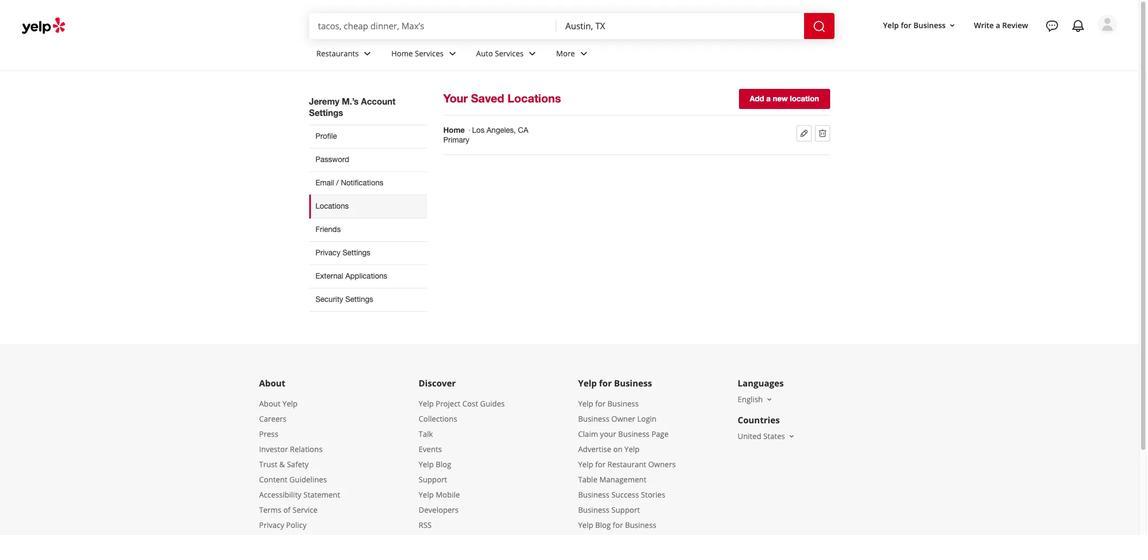 Task type: vqa. For each thing, say whether or not it's contained in the screenshot.


Task type: locate. For each thing, give the bounding box(es) containing it.
1 vertical spatial settings
[[343, 248, 370, 257]]

talk
[[419, 429, 433, 439]]

privacy settings link
[[309, 241, 427, 265]]

investor relations link
[[259, 444, 322, 455]]

add a new location link
[[739, 89, 830, 109]]

0 horizontal spatial blog
[[436, 460, 451, 470]]

blog down business support link
[[595, 520, 611, 531]]

1 vertical spatial support
[[611, 505, 640, 515]]

settings for privacy
[[343, 248, 370, 257]]

1 horizontal spatial locations
[[507, 92, 561, 105]]

content guidelines link
[[259, 475, 327, 485]]

24 chevron down v2 image
[[361, 47, 374, 60], [526, 47, 539, 60], [577, 47, 590, 60]]

yelp for business
[[883, 20, 946, 30], [578, 378, 652, 390]]

0 horizontal spatial services
[[415, 48, 444, 58]]

2 vertical spatial settings
[[345, 295, 373, 304]]

0 vertical spatial settings
[[309, 107, 343, 118]]

add a new location
[[750, 94, 819, 103]]

0 horizontal spatial a
[[766, 94, 771, 103]]

24 chevron down v2 image inside restaurants link
[[361, 47, 374, 60]]

0 vertical spatial support
[[419, 475, 447, 485]]

0 vertical spatial about
[[259, 378, 285, 390]]

write a review link
[[970, 16, 1033, 35]]

investor
[[259, 444, 288, 455]]

privacy inside about yelp careers press investor relations trust & safety content guidelines accessibility statement terms of service privacy policy
[[259, 520, 284, 531]]

about for about yelp careers press investor relations trust & safety content guidelines accessibility statement terms of service privacy policy
[[259, 399, 280, 409]]

16 chevron down v2 image inside yelp for business button
[[948, 21, 957, 30]]

Near text field
[[565, 20, 795, 32]]

about inside about yelp careers press investor relations trust & safety content guidelines accessibility statement terms of service privacy policy
[[259, 399, 280, 409]]

2 24 chevron down v2 image from the left
[[526, 47, 539, 60]]

1 horizontal spatial blog
[[595, 520, 611, 531]]

security settings
[[316, 295, 373, 304]]

0 vertical spatial a
[[996, 20, 1000, 30]]

3 24 chevron down v2 image from the left
[[577, 47, 590, 60]]

angeles,
[[487, 126, 516, 135]]

restaurants
[[316, 48, 359, 58]]

1 horizontal spatial yelp for business
[[883, 20, 946, 30]]

24 chevron down v2 image right more
[[577, 47, 590, 60]]

none field near
[[565, 20, 795, 32]]

2 none field from the left
[[565, 20, 795, 32]]

developers
[[419, 505, 459, 515]]

2 vertical spatial 16 chevron down v2 image
[[787, 432, 796, 441]]

1 vertical spatial blog
[[595, 520, 611, 531]]

cost
[[462, 399, 478, 409]]

1 vertical spatial 16 chevron down v2 image
[[765, 395, 774, 404]]

services left 24 chevron down v2 image
[[415, 48, 444, 58]]

external applications link
[[309, 265, 427, 288]]

los
[[472, 126, 484, 135]]

locations up friends
[[316, 202, 349, 211]]

blog inside yelp project cost guides collections talk events yelp blog support yelp mobile developers rss
[[436, 460, 451, 470]]

2 horizontal spatial 24 chevron down v2 image
[[577, 47, 590, 60]]

about yelp link
[[259, 399, 298, 409]]

24 chevron down v2 image right restaurants
[[361, 47, 374, 60]]

1 horizontal spatial support
[[611, 505, 640, 515]]

1 vertical spatial a
[[766, 94, 771, 103]]

0 horizontal spatial none field
[[318, 20, 548, 32]]

profile link
[[309, 125, 427, 148]]

of
[[283, 505, 290, 515]]

m.'s
[[342, 96, 359, 106]]

success
[[611, 490, 639, 500]]

0 horizontal spatial 16 chevron down v2 image
[[765, 395, 774, 404]]

support
[[419, 475, 447, 485], [611, 505, 640, 515]]

yelp blog link
[[419, 460, 451, 470]]

settings for security
[[345, 295, 373, 304]]

blog
[[436, 460, 451, 470], [595, 520, 611, 531]]

location
[[790, 94, 819, 103]]

16 chevron down v2 image for countries
[[787, 432, 796, 441]]

24 chevron down v2 image inside "more" "link"
[[577, 47, 590, 60]]

email
[[316, 178, 334, 187]]

restaurant
[[607, 460, 646, 470]]

business inside button
[[913, 20, 946, 30]]

guides
[[480, 399, 505, 409]]

login
[[637, 414, 657, 424]]

none field up business categories element
[[565, 20, 795, 32]]

business owner login link
[[578, 414, 657, 424]]

trust
[[259, 460, 277, 470]]

yelp project cost guides collections talk events yelp blog support yelp mobile developers rss
[[419, 399, 505, 531]]

0 horizontal spatial 24 chevron down v2 image
[[361, 47, 374, 60]]

guidelines
[[289, 475, 327, 485]]

16 chevron down v2 image
[[948, 21, 957, 30], [765, 395, 774, 404], [787, 432, 796, 441]]

english button
[[738, 394, 774, 405]]

0 horizontal spatial privacy
[[259, 520, 284, 531]]

0 vertical spatial locations
[[507, 92, 561, 105]]

0 vertical spatial 16 chevron down v2 image
[[948, 21, 957, 30]]

24 chevron down v2 image for more
[[577, 47, 590, 60]]

2 horizontal spatial 16 chevron down v2 image
[[948, 21, 957, 30]]

support down yelp blog link
[[419, 475, 447, 485]]

a inside the add a new location link
[[766, 94, 771, 103]]

1 horizontal spatial a
[[996, 20, 1000, 30]]

0 vertical spatial home
[[391, 48, 413, 58]]

1 horizontal spatial services
[[495, 48, 524, 58]]

1 horizontal spatial 24 chevron down v2 image
[[526, 47, 539, 60]]

0 vertical spatial blog
[[436, 460, 451, 470]]

external applications
[[316, 272, 387, 280]]

1 horizontal spatial home
[[443, 125, 465, 135]]

external
[[316, 272, 343, 280]]

support inside yelp project cost guides collections talk events yelp blog support yelp mobile developers rss
[[419, 475, 447, 485]]

2 about from the top
[[259, 399, 280, 409]]

privacy down friends
[[316, 248, 340, 257]]

countries
[[738, 414, 780, 426]]

24 chevron down v2 image right auto services
[[526, 47, 539, 60]]

locations link
[[309, 195, 427, 218]]

applications
[[345, 272, 387, 280]]

auto services link
[[467, 39, 548, 71]]

blog up support link
[[436, 460, 451, 470]]

&
[[279, 460, 285, 470]]

support down success at right bottom
[[611, 505, 640, 515]]

profile
[[316, 132, 337, 141]]

a inside 'write a review' "link"
[[996, 20, 1000, 30]]

write
[[974, 20, 994, 30]]

None search field
[[309, 13, 837, 39]]

home
[[391, 48, 413, 58], [443, 125, 465, 135]]

settings inside jeremy m.'s account settings
[[309, 107, 343, 118]]

16 chevron down v2 image inside united states popup button
[[787, 432, 796, 441]]

1 vertical spatial home
[[443, 125, 465, 135]]

home for home
[[443, 125, 465, 135]]

search image
[[813, 20, 826, 33]]

yelp inside about yelp careers press investor relations trust & safety content guidelines accessibility statement terms of service privacy policy
[[282, 399, 298, 409]]

about for about
[[259, 378, 285, 390]]

settings
[[309, 107, 343, 118], [343, 248, 370, 257], [345, 295, 373, 304]]

services for home services
[[415, 48, 444, 58]]

yelp for business button
[[879, 16, 961, 35]]

1 24 chevron down v2 image from the left
[[361, 47, 374, 60]]

0 horizontal spatial yelp for business
[[578, 378, 652, 390]]

press link
[[259, 429, 278, 439]]

yelp mobile link
[[419, 490, 460, 500]]

blog inside the "yelp for business business owner login claim your business page advertise on yelp yelp for restaurant owners table management business success stories business support yelp blog for business"
[[595, 520, 611, 531]]

about up about yelp link
[[259, 378, 285, 390]]

email / notifications link
[[309, 171, 427, 195]]

none field up home services link
[[318, 20, 548, 32]]

locations up ca
[[507, 92, 561, 105]]

jeremy m. image
[[1098, 15, 1117, 34]]

1 horizontal spatial 16 chevron down v2 image
[[787, 432, 796, 441]]

1 vertical spatial privacy
[[259, 520, 284, 531]]

1 about from the top
[[259, 378, 285, 390]]

None field
[[318, 20, 548, 32], [565, 20, 795, 32]]

claim
[[578, 429, 598, 439]]

settings down jeremy
[[309, 107, 343, 118]]

settings up the "external applications"
[[343, 248, 370, 257]]

home up primary
[[443, 125, 465, 135]]

services
[[415, 48, 444, 58], [495, 48, 524, 58]]

home inside business categories element
[[391, 48, 413, 58]]

business success stories link
[[578, 490, 665, 500]]

1 none field from the left
[[318, 20, 548, 32]]

24 chevron down v2 image for auto services
[[526, 47, 539, 60]]

1 services from the left
[[415, 48, 444, 58]]

privacy
[[316, 248, 340, 257], [259, 520, 284, 531]]

messages image
[[1046, 20, 1059, 33]]

notifications
[[341, 178, 383, 187]]

terms of service link
[[259, 505, 318, 515]]

services right auto at the left of the page
[[495, 48, 524, 58]]

content
[[259, 475, 287, 485]]

privacy down terms
[[259, 520, 284, 531]]

a right add
[[766, 94, 771, 103]]

settings down applications
[[345, 295, 373, 304]]

home down the find text box
[[391, 48, 413, 58]]

2 services from the left
[[495, 48, 524, 58]]

about up careers link
[[259, 399, 280, 409]]

16 chevron down v2 image inside english dropdown button
[[765, 395, 774, 404]]

0 horizontal spatial home
[[391, 48, 413, 58]]

services for auto services
[[495, 48, 524, 58]]

jeremy m.'s account settings
[[309, 96, 396, 118]]

none field the find
[[318, 20, 548, 32]]

a right write
[[996, 20, 1000, 30]]

service
[[292, 505, 318, 515]]

1 horizontal spatial privacy
[[316, 248, 340, 257]]

16 chevron down v2 image right states at bottom
[[787, 432, 796, 441]]

1 vertical spatial about
[[259, 399, 280, 409]]

0 horizontal spatial support
[[419, 475, 447, 485]]

owners
[[648, 460, 676, 470]]

english
[[738, 394, 763, 405]]

add
[[750, 94, 764, 103]]

16 chevron down v2 image down languages
[[765, 395, 774, 404]]

0 vertical spatial yelp for business
[[883, 20, 946, 30]]

a
[[996, 20, 1000, 30], [766, 94, 771, 103]]

user actions element
[[874, 14, 1132, 80]]

review
[[1002, 20, 1028, 30]]

rss link
[[419, 520, 432, 531]]

24 chevron down v2 image inside auto services link
[[526, 47, 539, 60]]

1 horizontal spatial none field
[[565, 20, 795, 32]]

mobile
[[436, 490, 460, 500]]

management
[[599, 475, 646, 485]]

16 chevron down v2 image left write
[[948, 21, 957, 30]]

yelp for business business owner login claim your business page advertise on yelp yelp for restaurant owners table management business success stories business support yelp blog for business
[[578, 399, 676, 531]]

0 horizontal spatial locations
[[316, 202, 349, 211]]



Task type: describe. For each thing, give the bounding box(es) containing it.
notifications image
[[1072, 20, 1085, 33]]

yelp for business link
[[578, 399, 639, 409]]

security settings link
[[309, 288, 427, 312]]

friends
[[316, 225, 341, 234]]

your
[[600, 429, 616, 439]]

rss
[[419, 520, 432, 531]]

a for write
[[996, 20, 1000, 30]]

relations
[[290, 444, 322, 455]]

email / notifications
[[316, 178, 383, 187]]

stories
[[641, 490, 665, 500]]

account
[[361, 96, 396, 106]]

talk link
[[419, 429, 433, 439]]

auto
[[476, 48, 493, 58]]

discover
[[419, 378, 456, 390]]

support inside the "yelp for business business owner login claim your business page advertise on yelp yelp for restaurant owners table management business success stories business support yelp blog for business"
[[611, 505, 640, 515]]

your saved locations
[[443, 92, 561, 105]]

owner
[[611, 414, 635, 424]]

states
[[763, 431, 785, 442]]

home for home services
[[391, 48, 413, 58]]

privacy policy link
[[259, 520, 307, 531]]

yelp inside button
[[883, 20, 899, 30]]

24 chevron down v2 image for restaurants
[[361, 47, 374, 60]]

1 vertical spatial locations
[[316, 202, 349, 211]]

password link
[[309, 148, 427, 171]]

project
[[436, 399, 460, 409]]

1 vertical spatial yelp for business
[[578, 378, 652, 390]]

collections
[[419, 414, 457, 424]]

press
[[259, 429, 278, 439]]

business categories element
[[308, 39, 1117, 71]]

united
[[738, 431, 761, 442]]

new
[[773, 94, 788, 103]]

terms
[[259, 505, 281, 515]]

16 chevron down v2 image for languages
[[765, 395, 774, 404]]

events link
[[419, 444, 442, 455]]

more link
[[548, 39, 599, 71]]

yelp for restaurant owners link
[[578, 460, 676, 470]]

primary
[[443, 136, 469, 144]]

for inside button
[[901, 20, 911, 30]]

friends link
[[309, 218, 427, 241]]

jeremy
[[309, 96, 339, 106]]

more
[[556, 48, 575, 58]]

about yelp careers press investor relations trust & safety content guidelines accessibility statement terms of service privacy policy
[[259, 399, 340, 531]]

events
[[419, 444, 442, 455]]

united states button
[[738, 431, 796, 442]]

your
[[443, 92, 468, 105]]

restaurants link
[[308, 39, 383, 71]]

support link
[[419, 475, 447, 485]]

a for add
[[766, 94, 771, 103]]

home services link
[[383, 39, 467, 71]]

table management link
[[578, 475, 646, 485]]

collections link
[[419, 414, 457, 424]]

advertise on yelp link
[[578, 444, 640, 455]]

accessibility statement link
[[259, 490, 340, 500]]

on
[[613, 444, 622, 455]]

los angeles, ca primary
[[443, 126, 528, 144]]

auto services
[[476, 48, 524, 58]]

home services
[[391, 48, 444, 58]]

claim your business page link
[[578, 429, 669, 439]]

yelp for business inside button
[[883, 20, 946, 30]]

security
[[316, 295, 343, 304]]

table
[[578, 475, 597, 485]]

0 vertical spatial privacy
[[316, 248, 340, 257]]

ca
[[518, 126, 528, 135]]

safety
[[287, 460, 309, 470]]

password
[[316, 155, 349, 164]]

Find text field
[[318, 20, 548, 32]]

developers link
[[419, 505, 459, 515]]

advertise
[[578, 444, 611, 455]]

languages
[[738, 378, 784, 390]]

yelp blog for business link
[[578, 520, 656, 531]]

yelp project cost guides link
[[419, 399, 505, 409]]

write a review
[[974, 20, 1028, 30]]

page
[[651, 429, 669, 439]]

accessibility
[[259, 490, 302, 500]]

business support link
[[578, 505, 640, 515]]

policy
[[286, 520, 307, 531]]

24 chevron down v2 image
[[446, 47, 459, 60]]



